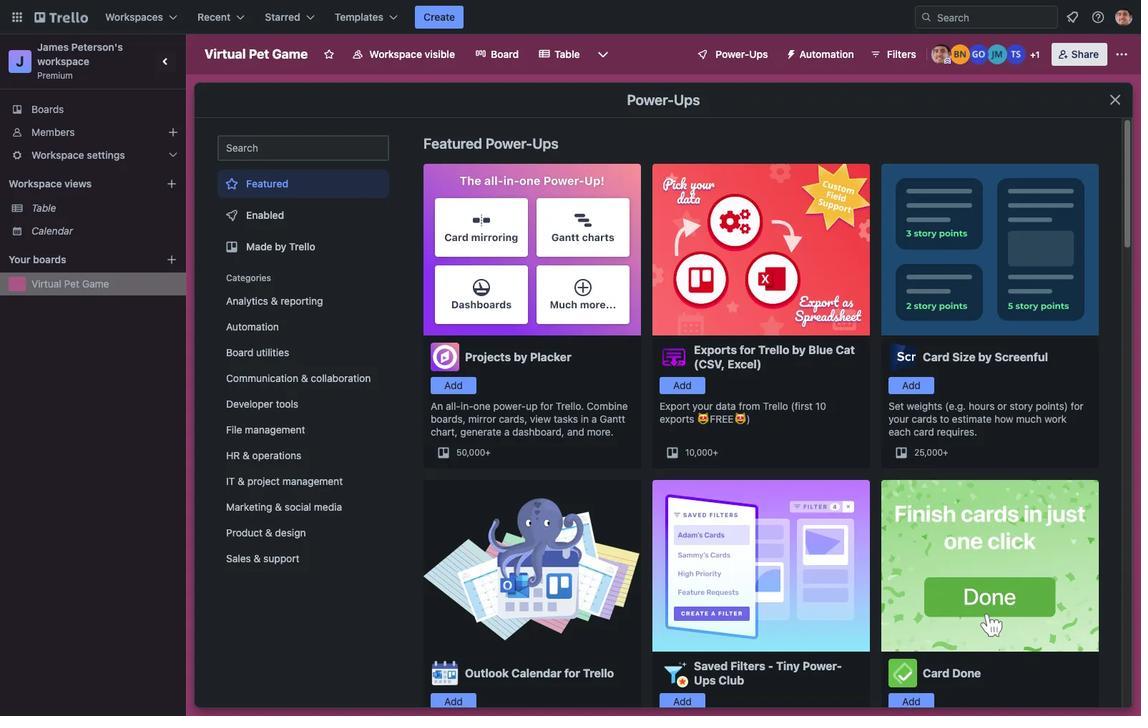 Task type: vqa. For each thing, say whether or not it's contained in the screenshot.
Back to home image
yes



Task type: locate. For each thing, give the bounding box(es) containing it.
virtual down recent popup button
[[205, 47, 246, 62]]

for inside an all-in-one power-up for trello. combine boards, mirror cards, view tasks in a gantt chart, generate a dashboard, and more.
[[540, 400, 553, 412]]

hr
[[226, 449, 240, 462]]

board left utilities
[[226, 346, 253, 359]]

placker
[[530, 351, 572, 364]]

1 horizontal spatial power-ups
[[716, 48, 768, 60]]

1 horizontal spatial filters
[[887, 48, 916, 60]]

1 vertical spatial automation
[[226, 321, 279, 333]]

power-ups button
[[687, 43, 777, 66]]

1 horizontal spatial game
[[272, 47, 308, 62]]

more.
[[587, 426, 614, 438]]

card left size
[[923, 351, 950, 364]]

trello
[[289, 240, 315, 253], [758, 343, 790, 356], [763, 400, 788, 412], [583, 667, 614, 680]]

1 vertical spatial card
[[923, 667, 950, 680]]

virtual inside virtual pet game link
[[31, 278, 61, 290]]

templates button
[[326, 6, 406, 29]]

by right made
[[275, 240, 287, 253]]

& left design
[[265, 527, 272, 539]]

enabled link
[[218, 201, 389, 230]]

filters inside button
[[887, 48, 916, 60]]

blue
[[809, 343, 833, 356]]

calendar inside calendar link
[[31, 225, 73, 237]]

1 vertical spatial calendar
[[512, 667, 562, 680]]

+ right tara schultz (taraschultz7) image
[[1030, 49, 1036, 60]]

your inside export your data from trello (first 10 exports 😻free😻)
[[693, 400, 713, 412]]

tiny
[[776, 660, 800, 673]]

1 vertical spatial your
[[889, 413, 909, 425]]

a down cards,
[[504, 426, 510, 438]]

pet inside virtual pet game link
[[64, 278, 79, 290]]

add button up weights
[[889, 377, 935, 394]]

ups inside button
[[749, 48, 768, 60]]

chart,
[[431, 426, 458, 438]]

virtual pet game
[[205, 47, 308, 62], [31, 278, 109, 290]]

dashboard,
[[512, 426, 565, 438]]

0 horizontal spatial virtual
[[31, 278, 61, 290]]

1 vertical spatial a
[[504, 426, 510, 438]]

calendar up boards
[[31, 225, 73, 237]]

1 vertical spatial power-ups
[[627, 92, 700, 108]]

pet down your boards with 1 items element
[[64, 278, 79, 290]]

1 vertical spatial management
[[283, 475, 343, 487]]

0 vertical spatial virtual pet game
[[205, 47, 308, 62]]

workspace inside workspace visible button
[[369, 48, 422, 60]]

0 vertical spatial a
[[592, 413, 597, 425]]

0 horizontal spatial calendar
[[31, 225, 73, 237]]

& for sales
[[254, 552, 261, 565]]

1 horizontal spatial featured
[[424, 135, 482, 152]]

Search text field
[[218, 135, 389, 161]]

1 vertical spatial featured
[[246, 177, 288, 190]]

1 horizontal spatial table link
[[530, 43, 589, 66]]

0 vertical spatial pet
[[249, 47, 269, 62]]

workspace
[[37, 55, 89, 67]]

a
[[592, 413, 597, 425], [504, 426, 510, 438]]

😻free😻)
[[697, 413, 750, 425]]

by left placker
[[514, 351, 527, 364]]

collaboration
[[311, 372, 371, 384]]

0 horizontal spatial table link
[[31, 201, 177, 215]]

automation left filters button
[[800, 48, 854, 60]]

board for board utilities
[[226, 346, 253, 359]]

show menu image
[[1115, 47, 1129, 62]]

workspace inside 'workspace settings' dropdown button
[[31, 149, 84, 161]]

card left done
[[923, 667, 950, 680]]

& for communication
[[301, 372, 308, 384]]

each
[[889, 426, 911, 438]]

your left the data
[[693, 400, 713, 412]]

add button down the outlook
[[431, 693, 477, 711]]

0 vertical spatial card
[[923, 351, 950, 364]]

one
[[473, 400, 491, 412]]

management down hr & operations link
[[283, 475, 343, 487]]

0 horizontal spatial board
[[226, 346, 253, 359]]

game down your boards with 1 items element
[[82, 278, 109, 290]]

much
[[1016, 413, 1042, 425]]

automation up board utilities
[[226, 321, 279, 333]]

1 horizontal spatial pet
[[249, 47, 269, 62]]

1 vertical spatial pet
[[64, 278, 79, 290]]

members link
[[0, 121, 186, 144]]

add for exports for trello by blue cat (csv, excel)
[[673, 379, 692, 391]]

virtual
[[205, 47, 246, 62], [31, 278, 61, 290]]

it
[[226, 475, 235, 487]]

workspace for workspace views
[[9, 177, 62, 190]]

by inside 'exports for trello by blue cat (csv, excel)'
[[792, 343, 806, 356]]

all-
[[446, 400, 461, 412]]

add for outlook calendar for trello
[[444, 696, 463, 708]]

data
[[716, 400, 736, 412]]

it & project management link
[[218, 470, 389, 493]]

1 vertical spatial board
[[226, 346, 253, 359]]

add button up all-
[[431, 377, 477, 394]]

1 horizontal spatial your
[[889, 413, 909, 425]]

by inside "link"
[[275, 240, 287, 253]]

management
[[245, 424, 305, 436], [283, 475, 343, 487]]

0 vertical spatial filters
[[887, 48, 916, 60]]

power- inside button
[[716, 48, 749, 60]]

0 horizontal spatial pet
[[64, 278, 79, 290]]

power-
[[493, 400, 526, 412]]

add button for exports for trello by blue cat (csv, excel)
[[660, 377, 706, 394]]

add button down saved
[[660, 693, 706, 711]]

0 vertical spatial automation
[[800, 48, 854, 60]]

0 vertical spatial power-ups
[[716, 48, 768, 60]]

power-ups
[[716, 48, 768, 60], [627, 92, 700, 108]]

0 vertical spatial game
[[272, 47, 308, 62]]

add button down card done
[[889, 693, 935, 711]]

calendar link
[[31, 224, 177, 238]]

your
[[9, 253, 30, 265]]

estimate
[[952, 413, 992, 425]]

1 card from the top
[[923, 351, 950, 364]]

add button for projects by placker
[[431, 377, 477, 394]]

virtual pet game down starred
[[205, 47, 308, 62]]

0 horizontal spatial featured
[[246, 177, 288, 190]]

& right it
[[238, 475, 245, 487]]

pet inside board name text field
[[249, 47, 269, 62]]

0 vertical spatial management
[[245, 424, 305, 436]]

workspace down members
[[31, 149, 84, 161]]

virtual inside board name text field
[[205, 47, 246, 62]]

+ down requires.
[[943, 447, 949, 458]]

& right analytics
[[271, 295, 278, 307]]

james peterson (jamespeterson93) image
[[931, 44, 951, 64]]

table link down "primary" element
[[530, 43, 589, 66]]

file
[[226, 424, 242, 436]]

& down board utilities link
[[301, 372, 308, 384]]

0 horizontal spatial your
[[693, 400, 713, 412]]

0 vertical spatial your
[[693, 400, 713, 412]]

0 horizontal spatial virtual pet game
[[31, 278, 109, 290]]

cat
[[836, 343, 855, 356]]

a right 'in'
[[592, 413, 597, 425]]

& left social at the left
[[275, 501, 282, 513]]

add button for outlook calendar for trello
[[431, 693, 477, 711]]

calendar right the outlook
[[512, 667, 562, 680]]

analytics & reporting link
[[218, 290, 389, 313]]

table link
[[530, 43, 589, 66], [31, 201, 177, 215]]

work
[[1045, 413, 1067, 425]]

2 card from the top
[[923, 667, 950, 680]]

featured for featured
[[246, 177, 288, 190]]

0 horizontal spatial game
[[82, 278, 109, 290]]

(csv,
[[694, 358, 725, 371]]

communication & collaboration
[[226, 372, 371, 384]]

1 vertical spatial workspace
[[31, 149, 84, 161]]

exports
[[660, 413, 695, 425]]

& for analytics
[[271, 295, 278, 307]]

+ down generate
[[485, 447, 491, 458]]

automation inside button
[[800, 48, 854, 60]]

marketing & social media link
[[218, 496, 389, 519]]

create button
[[415, 6, 464, 29]]

calendar
[[31, 225, 73, 237], [512, 667, 562, 680]]

pet down starred
[[249, 47, 269, 62]]

+ for card size by screenful
[[943, 447, 949, 458]]

by left blue
[[792, 343, 806, 356]]

workspace left the views
[[9, 177, 62, 190]]

power- inside saved filters - tiny power- ups club
[[803, 660, 842, 673]]

card done
[[923, 667, 981, 680]]

saved
[[694, 660, 728, 673]]

done
[[952, 667, 981, 680]]

add button for saved filters - tiny power- ups club
[[660, 693, 706, 711]]

+ for exports for trello by blue cat (csv, excel)
[[713, 447, 718, 458]]

add board image
[[166, 254, 177, 265]]

0 vertical spatial board
[[491, 48, 519, 60]]

table down workspace views
[[31, 202, 56, 214]]

trello inside made by trello "link"
[[289, 240, 315, 253]]

your inside set weights (e.g. hours or story points) for your cards to estimate how much work each card requires.
[[889, 413, 909, 425]]

+ down 😻free😻)
[[713, 447, 718, 458]]

excel)
[[728, 358, 762, 371]]

1 vertical spatial table
[[31, 202, 56, 214]]

open information menu image
[[1091, 10, 1106, 24]]

customize views image
[[596, 47, 610, 62]]

made
[[246, 240, 272, 253]]

2 vertical spatial workspace
[[9, 177, 62, 190]]

0 vertical spatial virtual
[[205, 47, 246, 62]]

0 horizontal spatial filters
[[731, 660, 766, 673]]

trello inside export your data from trello (first 10 exports 😻free😻)
[[763, 400, 788, 412]]

card for card done
[[923, 667, 950, 680]]

1 horizontal spatial board
[[491, 48, 519, 60]]

& for product
[[265, 527, 272, 539]]

search image
[[921, 11, 932, 23]]

developer tools
[[226, 398, 298, 410]]

1 vertical spatial table link
[[31, 201, 177, 215]]

automation
[[800, 48, 854, 60], [226, 321, 279, 333]]

1
[[1036, 49, 1040, 60]]

1 vertical spatial filters
[[731, 660, 766, 673]]

1 horizontal spatial table
[[555, 48, 580, 60]]

& right hr
[[243, 449, 250, 462]]

25,000 +
[[914, 447, 949, 458]]

0 vertical spatial featured
[[424, 135, 482, 152]]

card size by screenful
[[923, 351, 1048, 364]]

1 horizontal spatial automation
[[800, 48, 854, 60]]

gary orlando (garyorlando) image
[[969, 44, 989, 64]]

& right sales
[[254, 552, 261, 565]]

virtual pet game inside board name text field
[[205, 47, 308, 62]]

your up each in the right of the page
[[889, 413, 909, 425]]

1 vertical spatial game
[[82, 278, 109, 290]]

1 vertical spatial virtual
[[31, 278, 61, 290]]

power-
[[716, 48, 749, 60], [627, 92, 674, 108], [486, 135, 533, 152], [803, 660, 842, 673]]

board utilities
[[226, 346, 289, 359]]

project
[[247, 475, 280, 487]]

1 vertical spatial virtual pet game
[[31, 278, 109, 290]]

support
[[263, 552, 299, 565]]

workspace for workspace visible
[[369, 48, 422, 60]]

&
[[271, 295, 278, 307], [301, 372, 308, 384], [243, 449, 250, 462], [238, 475, 245, 487], [275, 501, 282, 513], [265, 527, 272, 539], [254, 552, 261, 565]]

workspace left visible
[[369, 48, 422, 60]]

0 vertical spatial table link
[[530, 43, 589, 66]]

share button
[[1052, 43, 1108, 66]]

1 horizontal spatial virtual
[[205, 47, 246, 62]]

table link up calendar link
[[31, 201, 177, 215]]

filters left james peterson (jamespeterson93) image
[[887, 48, 916, 60]]

featured
[[424, 135, 482, 152], [246, 177, 288, 190]]

0 horizontal spatial automation
[[226, 321, 279, 333]]

add button up export
[[660, 377, 706, 394]]

ups
[[749, 48, 768, 60], [674, 92, 700, 108], [533, 135, 559, 152], [694, 674, 716, 687]]

filters up 'club'
[[731, 660, 766, 673]]

0 horizontal spatial power-ups
[[627, 92, 700, 108]]

management up operations
[[245, 424, 305, 436]]

virtual down boards
[[31, 278, 61, 290]]

1 horizontal spatial virtual pet game
[[205, 47, 308, 62]]

members
[[31, 126, 75, 138]]

power-ups inside button
[[716, 48, 768, 60]]

0 vertical spatial table
[[555, 48, 580, 60]]

by
[[275, 240, 287, 253], [792, 343, 806, 356], [514, 351, 527, 364], [979, 351, 992, 364]]

board right visible
[[491, 48, 519, 60]]

add button for card size by screenful
[[889, 377, 935, 394]]

0 vertical spatial workspace
[[369, 48, 422, 60]]

media
[[314, 501, 342, 513]]

board inside board utilities link
[[226, 346, 253, 359]]

james peterson (jamespeterson93) image
[[1116, 9, 1133, 26]]

boards
[[33, 253, 66, 265]]

exports for trello by blue cat (csv, excel)
[[694, 343, 855, 371]]

for inside 'exports for trello by blue cat (csv, excel)'
[[740, 343, 756, 356]]

ups inside saved filters - tiny power- ups club
[[694, 674, 716, 687]]

analytics
[[226, 295, 268, 307]]

0 vertical spatial calendar
[[31, 225, 73, 237]]

game down starred dropdown button
[[272, 47, 308, 62]]

create
[[424, 11, 455, 23]]

mirror
[[468, 413, 496, 425]]

featured inside featured link
[[246, 177, 288, 190]]

game
[[272, 47, 308, 62], [82, 278, 109, 290]]

table left customize views icon
[[555, 48, 580, 60]]

add button
[[431, 377, 477, 394], [660, 377, 706, 394], [889, 377, 935, 394], [431, 693, 477, 711], [660, 693, 706, 711], [889, 693, 935, 711]]

virtual pet game down your boards with 1 items element
[[31, 278, 109, 290]]



Task type: describe. For each thing, give the bounding box(es) containing it.
board utilities link
[[218, 341, 389, 364]]

saved filters - tiny power- ups club
[[694, 660, 842, 687]]

(first
[[791, 400, 813, 412]]

your boards with 1 items element
[[9, 251, 145, 268]]

developer
[[226, 398, 273, 410]]

+ 1
[[1030, 49, 1040, 60]]

sales & support link
[[218, 547, 389, 570]]

an all-in-one power-up for trello. combine boards, mirror cards, view tasks in a gantt chart, generate a dashboard, and more.
[[431, 400, 628, 438]]

featured power-ups
[[424, 135, 559, 152]]

j link
[[9, 50, 31, 73]]

add for saved filters - tiny power- ups club
[[673, 696, 692, 708]]

export your data from trello (first 10 exports 😻free😻)
[[660, 400, 826, 425]]

workspace views
[[9, 177, 92, 190]]

management inside file management link
[[245, 424, 305, 436]]

0 horizontal spatial a
[[504, 426, 510, 438]]

made by trello
[[246, 240, 315, 253]]

for inside set weights (e.g. hours or story points) for your cards to estimate how much work each card requires.
[[1071, 400, 1084, 412]]

automation link
[[218, 316, 389, 338]]

file management link
[[218, 419, 389, 442]]

trello.
[[556, 400, 584, 412]]

from
[[739, 400, 760, 412]]

card for card size by screenful
[[923, 351, 950, 364]]

reporting
[[281, 295, 323, 307]]

export
[[660, 400, 690, 412]]

board for board
[[491, 48, 519, 60]]

tasks
[[554, 413, 578, 425]]

settings
[[87, 149, 125, 161]]

tools
[[276, 398, 298, 410]]

0 notifications image
[[1064, 9, 1081, 26]]

featured for featured power-ups
[[424, 135, 482, 152]]

-
[[768, 660, 774, 673]]

outlook
[[465, 667, 509, 680]]

marketing
[[226, 501, 272, 513]]

size
[[952, 351, 976, 364]]

hours
[[969, 400, 995, 412]]

star or unstar board image
[[324, 49, 335, 60]]

recent
[[198, 11, 231, 23]]

product
[[226, 527, 263, 539]]

to
[[940, 413, 949, 425]]

file management
[[226, 424, 305, 436]]

product & design
[[226, 527, 306, 539]]

projects by placker
[[465, 351, 572, 364]]

communication
[[226, 372, 298, 384]]

points)
[[1036, 400, 1068, 412]]

peterson's
[[71, 41, 123, 53]]

made by trello link
[[218, 233, 389, 261]]

social
[[285, 501, 311, 513]]

filters inside saved filters - tiny power- ups club
[[731, 660, 766, 673]]

utilities
[[256, 346, 289, 359]]

25,000
[[914, 447, 943, 458]]

it & project management
[[226, 475, 343, 487]]

views
[[64, 177, 92, 190]]

hr & operations link
[[218, 444, 389, 467]]

share
[[1072, 48, 1099, 60]]

Search field
[[932, 6, 1058, 28]]

trello inside 'exports for trello by blue cat (csv, excel)'
[[758, 343, 790, 356]]

sm image
[[780, 43, 800, 63]]

game inside board name text field
[[272, 47, 308, 62]]

categories
[[226, 273, 271, 283]]

analytics & reporting
[[226, 295, 323, 307]]

marketing & social media
[[226, 501, 342, 513]]

requires.
[[937, 426, 977, 438]]

workspace visible button
[[344, 43, 464, 66]]

1 horizontal spatial calendar
[[512, 667, 562, 680]]

0 horizontal spatial table
[[31, 202, 56, 214]]

10
[[816, 400, 826, 412]]

in-
[[461, 400, 473, 412]]

virtual pet game link
[[31, 277, 177, 291]]

workspace navigation collapse icon image
[[156, 52, 176, 72]]

card
[[914, 426, 934, 438]]

or
[[998, 400, 1007, 412]]

1 horizontal spatial a
[[592, 413, 597, 425]]

board link
[[467, 43, 527, 66]]

(e.g.
[[945, 400, 966, 412]]

automation button
[[780, 43, 863, 66]]

design
[[275, 527, 306, 539]]

tara schultz (taraschultz7) image
[[1006, 44, 1026, 64]]

this member is an admin of this board. image
[[944, 58, 951, 64]]

cards
[[912, 413, 938, 425]]

management inside it & project management link
[[283, 475, 343, 487]]

featured link
[[218, 170, 389, 198]]

add for card done
[[902, 696, 921, 708]]

jeremy miller (jeremymiller198) image
[[987, 44, 1007, 64]]

workspace for workspace settings
[[31, 149, 84, 161]]

Board name text field
[[197, 43, 315, 66]]

ben nelson (bennelson96) image
[[950, 44, 970, 64]]

add for projects by placker
[[444, 379, 463, 391]]

sales & support
[[226, 552, 299, 565]]

& for marketing
[[275, 501, 282, 513]]

& for it
[[238, 475, 245, 487]]

james peterson's workspace link
[[37, 41, 126, 67]]

by right size
[[979, 351, 992, 364]]

boards
[[31, 103, 64, 115]]

starred button
[[256, 6, 323, 29]]

an
[[431, 400, 443, 412]]

recent button
[[189, 6, 254, 29]]

outlook calendar for trello
[[465, 667, 614, 680]]

sales
[[226, 552, 251, 565]]

create a view image
[[166, 178, 177, 190]]

add for card size by screenful
[[902, 379, 921, 391]]

& for hr
[[243, 449, 250, 462]]

hr & operations
[[226, 449, 301, 462]]

james
[[37, 41, 69, 53]]

generate
[[460, 426, 502, 438]]

communication & collaboration link
[[218, 367, 389, 390]]

workspace settings button
[[0, 144, 186, 167]]

gantt
[[600, 413, 625, 425]]

cards,
[[499, 413, 527, 425]]

boards,
[[431, 413, 466, 425]]

back to home image
[[34, 6, 88, 29]]

primary element
[[0, 0, 1141, 34]]

+ for projects by placker
[[485, 447, 491, 458]]

set weights (e.g. hours or story points) for your cards to estimate how much work each card requires.
[[889, 400, 1084, 438]]

add button for card done
[[889, 693, 935, 711]]

set
[[889, 400, 904, 412]]



